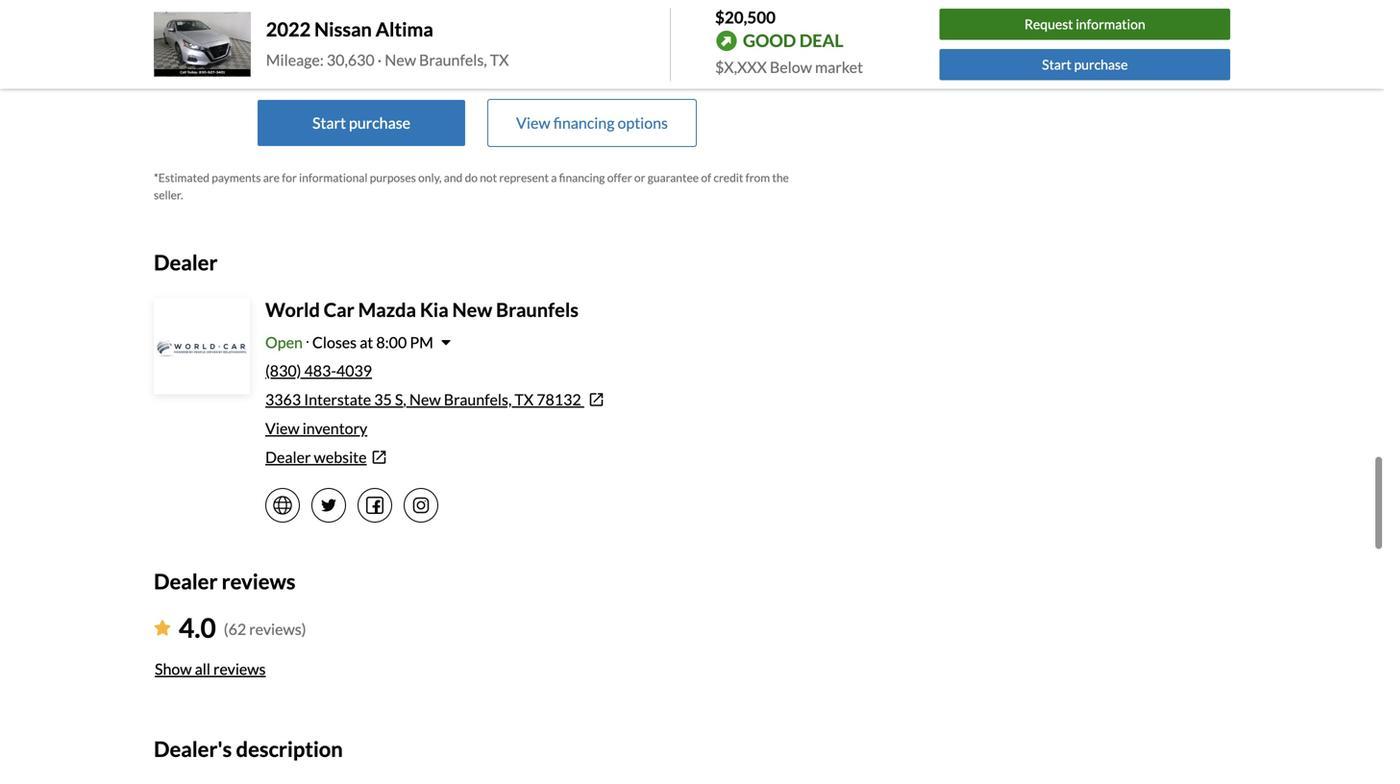 Task type: locate. For each thing, give the bounding box(es) containing it.
new right ','
[[410, 390, 441, 409]]

purchase down the information
[[1074, 56, 1128, 73]]

2022
[[266, 18, 311, 41]]

new
[[385, 50, 416, 69], [452, 298, 492, 322], [410, 390, 441, 409]]

3363
[[265, 390, 301, 409]]

0 vertical spatial financing
[[554, 114, 615, 132]]

start up mileage:
[[280, 25, 313, 44]]

start
[[280, 25, 313, 44], [1042, 56, 1072, 73], [312, 114, 346, 132]]

(830) 483-4039 link
[[265, 361, 372, 380]]

0 vertical spatial purchase
[[350, 25, 412, 44]]

3363 interstate 35 s , new braunfels, tx 78132
[[265, 390, 581, 409]]

(830) 483-4039
[[265, 361, 372, 380]]

the up $x,xxx
[[740, 25, 762, 44]]

view down 3363
[[265, 419, 300, 438]]

reviews)
[[249, 620, 306, 639]]

braunfels,
[[419, 50, 487, 69], [444, 390, 512, 409]]

car
[[324, 298, 355, 322]]

1 vertical spatial financing
[[559, 171, 605, 185]]

payments
[[212, 171, 261, 185]]

start purchase down request information button
[[1042, 56, 1128, 73]]

view inventory
[[265, 419, 367, 438]]

1 horizontal spatial start purchase
[[1042, 56, 1128, 73]]

dealer
[[154, 250, 218, 275], [265, 448, 311, 467], [154, 569, 218, 594]]

heading
[[666, 25, 720, 44]]

start purchase
[[1042, 56, 1128, 73], [312, 114, 411, 132]]

0 vertical spatial new
[[385, 50, 416, 69]]

1 horizontal spatial start purchase button
[[940, 49, 1231, 80]]

purchase
[[350, 25, 412, 44], [1074, 56, 1128, 73], [349, 114, 411, 132]]

purposes
[[370, 171, 416, 185]]

dealer's
[[154, 737, 232, 762]]

·
[[378, 50, 382, 69]]

0 vertical spatial view
[[516, 114, 551, 132]]

good deal
[[743, 30, 844, 51]]

0 vertical spatial start
[[280, 25, 313, 44]]

show
[[155, 660, 192, 679]]

reviews right 'all'
[[213, 660, 266, 679]]

2 vertical spatial dealer
[[154, 569, 218, 594]]

financing left options
[[554, 114, 615, 132]]

to left complete
[[415, 25, 429, 44]]

or
[[634, 171, 646, 185]]

1 vertical spatial braunfels,
[[444, 390, 512, 409]]

0 vertical spatial the
[[740, 25, 762, 44]]

0 horizontal spatial view
[[265, 419, 300, 438]]

1 vertical spatial the
[[772, 171, 789, 185]]

the
[[740, 25, 762, 44], [772, 171, 789, 185]]

braunfels, down complete
[[419, 50, 487, 69]]

information
[[1076, 16, 1146, 32]]

dealership.
[[440, 48, 514, 67]]

0 horizontal spatial the
[[740, 25, 762, 44]]

0 horizontal spatial to
[[415, 25, 429, 44]]

*estimated
[[154, 171, 210, 185]]

description
[[236, 737, 343, 762]]

1 vertical spatial reviews
[[213, 660, 266, 679]]

1 vertical spatial view
[[265, 419, 300, 438]]

open
[[265, 333, 303, 352]]

1 vertical spatial dealer
[[265, 448, 311, 467]]

1 horizontal spatial the
[[772, 171, 789, 185]]

new right kia
[[452, 298, 492, 322]]

s
[[395, 390, 403, 409]]

1 vertical spatial tx
[[515, 390, 534, 409]]

kia
[[420, 298, 449, 322]]

2 vertical spatial start
[[312, 114, 346, 132]]

0 vertical spatial tx
[[490, 50, 509, 69]]

view for view inventory
[[265, 419, 300, 438]]

start purchase button down request information button
[[940, 49, 1231, 80]]

start up informational
[[312, 114, 346, 132]]

show all reviews button
[[154, 648, 267, 691]]

new inside the 2022 nissan altima mileage: 30,630 · new braunfels, tx
[[385, 50, 416, 69]]

1 horizontal spatial to
[[723, 25, 737, 44]]

caret down image
[[441, 335, 451, 350]]

0 vertical spatial dealer
[[154, 250, 218, 275]]

financing right a
[[559, 171, 605, 185]]

tx left 78132
[[515, 390, 534, 409]]

1 horizontal spatial tx
[[515, 390, 534, 409]]

start purchase button up informational
[[258, 100, 465, 146]]

for
[[282, 171, 297, 185]]

inventory
[[303, 419, 367, 438]]

deal
[[800, 30, 844, 51]]

dealer up the 4.0
[[154, 569, 218, 594]]

1 vertical spatial start
[[1042, 56, 1072, 73]]

complete
[[432, 25, 495, 44]]

to up $x,xxx
[[723, 25, 737, 44]]

start purchase up informational
[[312, 114, 411, 132]]

483-
[[304, 361, 336, 380]]

8:00
[[376, 333, 407, 352]]

purchase up ·
[[350, 25, 412, 44]]

2 vertical spatial purchase
[[349, 114, 411, 132]]

reviews up 4.0 (62 reviews)
[[222, 569, 296, 594]]

tx down paperwork on the top left of the page
[[490, 50, 509, 69]]

1 to from the left
[[415, 25, 429, 44]]

do
[[465, 171, 478, 185]]

start down request
[[1042, 56, 1072, 73]]

$x,xxx
[[715, 58, 767, 76]]

a
[[551, 171, 557, 185]]

dealer reviews
[[154, 569, 296, 594]]

your
[[316, 25, 347, 44]]

0 horizontal spatial tx
[[490, 50, 509, 69]]

offer
[[607, 171, 632, 185]]

dealer inside dealer website link
[[265, 448, 311, 467]]

tx
[[490, 50, 509, 69], [515, 390, 534, 409]]

from
[[746, 171, 770, 185]]

$x,xxx below market
[[715, 58, 863, 76]]

view up represent
[[516, 114, 551, 132]]

new right ·
[[385, 50, 416, 69]]

interstate
[[304, 390, 371, 409]]

0 vertical spatial braunfels,
[[419, 50, 487, 69]]

view
[[516, 114, 551, 132], [265, 419, 300, 438]]

2 vertical spatial new
[[410, 390, 441, 409]]

view inside button
[[516, 114, 551, 132]]

dealer down seller. on the left of the page
[[154, 250, 218, 275]]

1 horizontal spatial view
[[516, 114, 551, 132]]

1 vertical spatial start purchase button
[[258, 100, 465, 146]]

financing
[[554, 114, 615, 132], [559, 171, 605, 185]]

guarantee
[[648, 171, 699, 185]]

braunfels, down "caret down" image
[[444, 390, 512, 409]]

dealer down view inventory link
[[265, 448, 311, 467]]

1 vertical spatial start purchase
[[312, 114, 411, 132]]

the inside *estimated payments are for informational purposes only, and do not represent a financing offer or guarantee of credit from the seller.
[[772, 171, 789, 185]]

the right from
[[772, 171, 789, 185]]

request information
[[1025, 16, 1146, 32]]

0 vertical spatial start purchase
[[1042, 56, 1128, 73]]

0 vertical spatial start purchase button
[[940, 49, 1231, 80]]

all
[[195, 660, 210, 679]]

,
[[403, 390, 407, 409]]

4.0 (62 reviews)
[[179, 612, 306, 644]]

2022 nissan altima image
[[154, 12, 251, 77]]

dealer for dealer
[[154, 250, 218, 275]]

world car mazda kia new braunfels link
[[265, 298, 579, 322]]

star image
[[154, 621, 171, 636]]

sound good? start your purchase to complete paperwork online before heading to the dealership.
[[192, 25, 762, 67]]

paperwork
[[497, 25, 571, 44]]

to
[[415, 25, 429, 44], [723, 25, 737, 44]]

reviews
[[222, 569, 296, 594], [213, 660, 266, 679]]

purchase up purposes
[[349, 114, 411, 132]]



Task type: vqa. For each thing, say whether or not it's contained in the screenshot.
,
yes



Task type: describe. For each thing, give the bounding box(es) containing it.
at
[[360, 333, 373, 352]]

view for view financing options
[[516, 114, 551, 132]]

below
[[770, 58, 812, 76]]

30,630
[[327, 50, 375, 69]]

the inside sound good? start your purchase to complete paperwork online before heading to the dealership.
[[740, 25, 762, 44]]

35
[[374, 390, 392, 409]]

options
[[618, 114, 668, 132]]

before
[[619, 25, 663, 44]]

nissan
[[314, 18, 372, 41]]

braunfels
[[496, 298, 579, 322]]

braunfels, inside the 2022 nissan altima mileage: 30,630 · new braunfels, tx
[[419, 50, 487, 69]]

dealer's description
[[154, 737, 343, 762]]

1 vertical spatial new
[[452, 298, 492, 322]]

website
[[314, 448, 367, 467]]

dealer for dealer website
[[265, 448, 311, 467]]

closes
[[312, 333, 357, 352]]

online
[[574, 25, 616, 44]]

view inventory link
[[265, 419, 367, 438]]

world car mazda kia new braunfels image
[[156, 300, 248, 393]]

2022 nissan altima mileage: 30,630 · new braunfels, tx
[[266, 18, 509, 69]]

0 horizontal spatial start purchase button
[[258, 100, 465, 146]]

78132
[[537, 390, 581, 409]]

are
[[263, 171, 280, 185]]

request
[[1025, 16, 1074, 32]]

$20,500
[[715, 7, 776, 27]]

good?
[[237, 25, 277, 44]]

represent
[[499, 171, 549, 185]]

request information button
[[940, 9, 1231, 40]]

good
[[743, 30, 796, 51]]

mazda
[[358, 298, 416, 322]]

credit
[[714, 171, 744, 185]]

open closes at 8:00 pm
[[265, 333, 433, 352]]

dealer website link
[[265, 446, 800, 469]]

2 to from the left
[[723, 25, 737, 44]]

market
[[815, 58, 863, 76]]

and
[[444, 171, 463, 185]]

dealer website
[[265, 448, 367, 467]]

mileage:
[[266, 50, 324, 69]]

4.0
[[179, 612, 216, 644]]

dealer for dealer reviews
[[154, 569, 218, 594]]

sound
[[192, 25, 234, 44]]

pm
[[410, 333, 433, 352]]

1 vertical spatial purchase
[[1074, 56, 1128, 73]]

purchase inside sound good? start your purchase to complete paperwork online before heading to the dealership.
[[350, 25, 412, 44]]

start for top start purchase button
[[1042, 56, 1072, 73]]

view financing options
[[516, 114, 668, 132]]

(830)
[[265, 361, 301, 380]]

0 vertical spatial reviews
[[222, 569, 296, 594]]

informational
[[299, 171, 368, 185]]

tx inside the 2022 nissan altima mileage: 30,630 · new braunfels, tx
[[490, 50, 509, 69]]

(62
[[224, 620, 246, 639]]

not
[[480, 171, 497, 185]]

4039
[[336, 361, 372, 380]]

view financing options button
[[488, 100, 696, 146]]

of
[[701, 171, 712, 185]]

world car mazda kia new braunfels
[[265, 298, 579, 322]]

financing inside *estimated payments are for informational purposes only, and do not represent a financing offer or guarantee of credit from the seller.
[[559, 171, 605, 185]]

financing inside button
[[554, 114, 615, 132]]

world
[[265, 298, 320, 322]]

*estimated payments are for informational purposes only, and do not represent a financing offer or guarantee of credit from the seller.
[[154, 171, 789, 202]]

show all reviews
[[155, 660, 266, 679]]

reviews inside button
[[213, 660, 266, 679]]

altima
[[376, 18, 434, 41]]

0 horizontal spatial start purchase
[[312, 114, 411, 132]]

only,
[[418, 171, 442, 185]]

seller.
[[154, 188, 183, 202]]

start for left start purchase button
[[312, 114, 346, 132]]

start inside sound good? start your purchase to complete paperwork online before heading to the dealership.
[[280, 25, 313, 44]]



